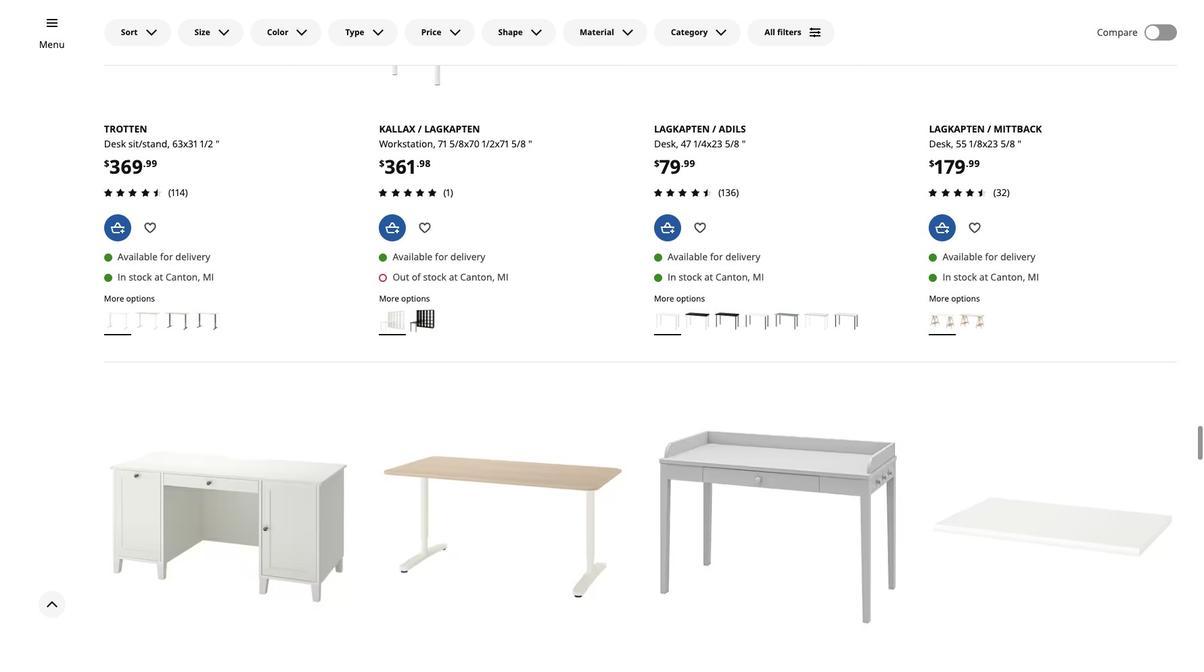 Task type: describe. For each thing, give the bounding box(es) containing it.
available for 79
[[668, 251, 708, 264]]

menu button
[[39, 37, 65, 52]]

more for 369
[[104, 293, 124, 305]]

kallax
[[379, 122, 416, 135]]

5/8 for 79
[[725, 137, 740, 150]]

$ inside lagkapten / adils desk, 47 1/4x23 5/8 " $ 79 . 99
[[654, 157, 660, 170]]

shape
[[498, 26, 523, 38]]

color
[[267, 26, 289, 38]]

delivery for 79
[[726, 251, 761, 264]]

71
[[438, 137, 447, 150]]

179
[[935, 154, 966, 179]]

available for delivery for 179
[[943, 251, 1036, 264]]

adils
[[719, 122, 746, 135]]

at for 79
[[705, 271, 713, 284]]

available for delivery for 361
[[393, 251, 486, 264]]

/ for 79
[[713, 122, 717, 135]]

in for 79
[[668, 271, 677, 284]]

. inside trotten desk sit/stand, 63x31 1/2 " $ 369 . 99
[[143, 157, 146, 170]]

369
[[110, 154, 143, 179]]

for for 79
[[710, 251, 723, 264]]

" inside kallax / lagkapten workstation, 71 5/8x70 1/2x71 5/8 " $ 361 . 98
[[529, 137, 532, 150]]

canton, for 179
[[991, 271, 1026, 284]]

for for 179
[[986, 251, 998, 264]]

mi for 369
[[203, 271, 214, 284]]

stock for 179
[[954, 271, 977, 284]]

delivery for 369
[[175, 251, 210, 264]]

out
[[393, 271, 409, 284]]

available for delivery for 369
[[118, 251, 210, 264]]

available for 369
[[118, 251, 158, 264]]

for for 369
[[160, 251, 173, 264]]

in stock at canton, mi for 369
[[118, 271, 214, 284]]

review: 4.7 out of 5 stars. total reviews: 32 image
[[925, 185, 991, 201]]

more for 179
[[930, 293, 950, 305]]

in for 179
[[943, 271, 952, 284]]

review: 5 out of 5 stars. total reviews: 1 image
[[375, 185, 441, 201]]

size button
[[178, 19, 243, 46]]

99 for 79
[[684, 157, 695, 170]]

delivery for 361
[[451, 251, 486, 264]]

mi for 79
[[753, 271, 764, 284]]

1/2x71
[[482, 137, 509, 150]]

color button
[[250, 19, 322, 46]]

in stock at canton, mi for 79
[[668, 271, 764, 284]]

compare
[[1098, 26, 1138, 39]]

desk
[[104, 137, 126, 150]]

all filters button
[[748, 19, 835, 46]]

more options for 179
[[930, 293, 980, 305]]

361
[[385, 154, 417, 179]]

canton, for 79
[[716, 271, 751, 284]]

more options for 369
[[104, 293, 155, 305]]

5/8x70
[[450, 137, 480, 150]]

options for 79
[[677, 293, 705, 305]]

stock for 369
[[129, 271, 152, 284]]

workstation,
[[379, 137, 436, 150]]

" inside trotten desk sit/stand, 63x31 1/2 " $ 369 . 99
[[216, 137, 220, 150]]

" inside lagkapten / adils desk, 47 1/4x23 5/8 " $ 79 . 99
[[742, 137, 746, 150]]

lagkapten for 179
[[930, 122, 985, 135]]

at for 179
[[980, 271, 989, 284]]

review: 4.7 out of 5 stars. total reviews: 114 image
[[100, 185, 166, 201]]

material
[[580, 26, 614, 38]]

desk, for 79
[[654, 137, 679, 150]]

(1)
[[444, 186, 453, 199]]

available for 179
[[943, 251, 983, 264]]

in stock at canton, mi for 179
[[943, 271, 1040, 284]]

sit/stand,
[[128, 137, 170, 150]]

5/8 inside kallax / lagkapten workstation, 71 5/8x70 1/2x71 5/8 " $ 361 . 98
[[512, 137, 526, 150]]

kallax / lagkapten workstation, 71 5/8x70 1/2x71 5/8 " $ 361 . 98
[[379, 122, 532, 179]]

99 inside trotten desk sit/stand, 63x31 1/2 " $ 369 . 99
[[146, 157, 157, 170]]

of
[[412, 271, 421, 284]]

/ for 361
[[418, 122, 422, 135]]

. inside lagkapten / mittback desk, 55 1/8x23 5/8 " $ 179 . 99
[[966, 157, 969, 170]]

filters
[[778, 26, 802, 38]]

3 stock from the left
[[423, 271, 447, 284]]

review: 4.5 out of 5 stars. total reviews: 136 image
[[650, 185, 716, 201]]

sort button
[[104, 19, 171, 46]]

at for 369
[[154, 271, 163, 284]]



Task type: locate. For each thing, give the bounding box(es) containing it.
"
[[216, 137, 220, 150], [742, 137, 746, 150], [529, 137, 532, 150], [1018, 137, 1022, 150]]

more options for 361
[[379, 293, 430, 305]]

0 horizontal spatial in stock at canton, mi
[[118, 271, 214, 284]]

5/8 for 179
[[1001, 137, 1016, 150]]

1 horizontal spatial lagkapten
[[654, 122, 710, 135]]

. down 47
[[681, 157, 684, 170]]

desk, inside lagkapten / mittback desk, 55 1/8x23 5/8 " $ 179 . 99
[[930, 137, 954, 150]]

delivery down (114)
[[175, 251, 210, 264]]

(136)
[[719, 186, 739, 199]]

all filters
[[765, 26, 802, 38]]

4 stock from the left
[[954, 271, 977, 284]]

4 mi from the left
[[1028, 271, 1040, 284]]

available for delivery for 79
[[668, 251, 761, 264]]

1 delivery from the left
[[175, 251, 210, 264]]

55
[[956, 137, 967, 150]]

1 " from the left
[[216, 137, 220, 150]]

more
[[104, 293, 124, 305], [654, 293, 674, 305], [379, 293, 399, 305], [930, 293, 950, 305]]

4 delivery from the left
[[1001, 251, 1036, 264]]

all
[[765, 26, 776, 38]]

3 available from the left
[[393, 251, 433, 264]]

" down the mittback
[[1018, 137, 1022, 150]]

delivery
[[175, 251, 210, 264], [726, 251, 761, 264], [451, 251, 486, 264], [1001, 251, 1036, 264]]

3 . from the left
[[417, 157, 419, 170]]

. down 55
[[966, 157, 969, 170]]

size
[[195, 26, 210, 38]]

99
[[146, 157, 157, 170], [684, 157, 695, 170], [969, 157, 980, 170]]

category
[[671, 26, 708, 38]]

in
[[118, 271, 126, 284], [668, 271, 677, 284], [943, 271, 952, 284]]

" down adils
[[742, 137, 746, 150]]

5/8 down the mittback
[[1001, 137, 1016, 150]]

47
[[681, 137, 692, 150]]

available for delivery
[[118, 251, 210, 264], [668, 251, 761, 264], [393, 251, 486, 264], [943, 251, 1036, 264]]

1 horizontal spatial 99
[[684, 157, 695, 170]]

1 horizontal spatial 5/8
[[725, 137, 740, 150]]

3 delivery from the left
[[451, 251, 486, 264]]

2 5/8 from the left
[[512, 137, 526, 150]]

lagkapten inside lagkapten / mittback desk, 55 1/8x23 5/8 " $ 179 . 99
[[930, 122, 985, 135]]

trotten desk sit/stand, 63x31 1/2 " $ 369 . 99
[[104, 122, 220, 179]]

options for 179
[[952, 293, 980, 305]]

2 . from the left
[[681, 157, 684, 170]]

3 mi from the left
[[498, 271, 509, 284]]

1/2
[[200, 137, 213, 150]]

$ inside trotten desk sit/stand, 63x31 1/2 " $ 369 . 99
[[104, 157, 110, 170]]

desk, inside lagkapten / adils desk, 47 1/4x23 5/8 " $ 79 . 99
[[654, 137, 679, 150]]

0 horizontal spatial 5/8
[[512, 137, 526, 150]]

3 options from the left
[[401, 293, 430, 305]]

0 horizontal spatial 99
[[146, 157, 157, 170]]

2 at from the left
[[705, 271, 713, 284]]

99 for 179
[[969, 157, 980, 170]]

lagkapten for 79
[[654, 122, 710, 135]]

delivery down (32)
[[1001, 251, 1036, 264]]

2 mi from the left
[[753, 271, 764, 284]]

2 horizontal spatial lagkapten
[[930, 122, 985, 135]]

2 horizontal spatial in stock at canton, mi
[[943, 271, 1040, 284]]

in for 369
[[118, 271, 126, 284]]

5/8 inside lagkapten / adils desk, 47 1/4x23 5/8 " $ 79 . 99
[[725, 137, 740, 150]]

1 99 from the left
[[146, 157, 157, 170]]

lagkapten up 55
[[930, 122, 985, 135]]

4 $ from the left
[[930, 157, 935, 170]]

$ down desk
[[104, 157, 110, 170]]

3 99 from the left
[[969, 157, 980, 170]]

4 available from the left
[[943, 251, 983, 264]]

delivery for 179
[[1001, 251, 1036, 264]]

options for 361
[[401, 293, 430, 305]]

1 available for delivery from the left
[[118, 251, 210, 264]]

/ inside lagkapten / mittback desk, 55 1/8x23 5/8 " $ 179 . 99
[[988, 122, 992, 135]]

$
[[104, 157, 110, 170], [654, 157, 660, 170], [379, 157, 385, 170], [930, 157, 935, 170]]

2 in stock at canton, mi from the left
[[668, 271, 764, 284]]

2 in from the left
[[668, 271, 677, 284]]

/ inside kallax / lagkapten workstation, 71 5/8x70 1/2x71 5/8 " $ 361 . 98
[[418, 122, 422, 135]]

for down (32)
[[986, 251, 998, 264]]

. inside lagkapten / adils desk, 47 1/4x23 5/8 " $ 79 . 99
[[681, 157, 684, 170]]

/
[[713, 122, 717, 135], [418, 122, 422, 135], [988, 122, 992, 135]]

5/8 down adils
[[725, 137, 740, 150]]

2 $ from the left
[[654, 157, 660, 170]]

desk, left 47
[[654, 137, 679, 150]]

mi
[[203, 271, 214, 284], [753, 271, 764, 284], [498, 271, 509, 284], [1028, 271, 1040, 284]]

/ up 1/4x23
[[713, 122, 717, 135]]

1 canton, from the left
[[166, 271, 200, 284]]

. down sit/stand, at the left top of the page
[[143, 157, 146, 170]]

2 for from the left
[[710, 251, 723, 264]]

3 available for delivery from the left
[[393, 251, 486, 264]]

4 at from the left
[[980, 271, 989, 284]]

material button
[[563, 19, 648, 46]]

more for 361
[[379, 293, 399, 305]]

2 available from the left
[[668, 251, 708, 264]]

$ inside kallax / lagkapten workstation, 71 5/8x70 1/2x71 5/8 " $ 361 . 98
[[379, 157, 385, 170]]

4 more from the left
[[930, 293, 950, 305]]

trotten
[[104, 122, 147, 135]]

$ inside lagkapten / mittback desk, 55 1/8x23 5/8 " $ 179 . 99
[[930, 157, 935, 170]]

/ inside lagkapten / adils desk, 47 1/4x23 5/8 " $ 79 . 99
[[713, 122, 717, 135]]

1 mi from the left
[[203, 271, 214, 284]]

5/8 inside lagkapten / mittback desk, 55 1/8x23 5/8 " $ 179 . 99
[[1001, 137, 1016, 150]]

" right 1/2x71
[[529, 137, 532, 150]]

1 available from the left
[[118, 251, 158, 264]]

for for 361
[[435, 251, 448, 264]]

1/8x23
[[970, 137, 999, 150]]

options for 369
[[126, 293, 155, 305]]

1 horizontal spatial in stock at canton, mi
[[668, 271, 764, 284]]

1 horizontal spatial desk,
[[930, 137, 954, 150]]

" inside lagkapten / mittback desk, 55 1/8x23 5/8 " $ 179 . 99
[[1018, 137, 1022, 150]]

canton, for 369
[[166, 271, 200, 284]]

desk, left 55
[[930, 137, 954, 150]]

available down review: 4.5 out of 5 stars. total reviews: 136 image
[[668, 251, 708, 264]]

3 in from the left
[[943, 271, 952, 284]]

1 horizontal spatial in
[[668, 271, 677, 284]]

2 horizontal spatial 99
[[969, 157, 980, 170]]

price button
[[404, 19, 475, 46]]

2 more from the left
[[654, 293, 674, 305]]

mittback
[[994, 122, 1043, 135]]

for up out of stock at canton, mi
[[435, 251, 448, 264]]

lagkapten / adils desk, 47 1/4x23 5/8 " $ 79 . 99
[[654, 122, 746, 179]]

mi for 179
[[1028, 271, 1040, 284]]

. down workstation,
[[417, 157, 419, 170]]

99 right 79
[[684, 157, 695, 170]]

1 $ from the left
[[104, 157, 110, 170]]

99 down 1/8x23
[[969, 157, 980, 170]]

3 more from the left
[[379, 293, 399, 305]]

available down review: 4.7 out of 5 stars. total reviews: 32 image
[[943, 251, 983, 264]]

1 5/8 from the left
[[725, 137, 740, 150]]

99 down sit/stand, at the left top of the page
[[146, 157, 157, 170]]

more for 79
[[654, 293, 674, 305]]

/ up workstation,
[[418, 122, 422, 135]]

0 horizontal spatial /
[[418, 122, 422, 135]]

price
[[421, 26, 442, 38]]

out of stock at canton, mi
[[393, 271, 509, 284]]

2 horizontal spatial in
[[943, 271, 952, 284]]

98
[[419, 157, 431, 170]]

0 horizontal spatial lagkapten
[[424, 122, 480, 135]]

delivery up out of stock at canton, mi
[[451, 251, 486, 264]]

1 in from the left
[[118, 271, 126, 284]]

2 delivery from the left
[[726, 251, 761, 264]]

1 . from the left
[[143, 157, 146, 170]]

(114)
[[168, 186, 188, 199]]

available up of
[[393, 251, 433, 264]]

desk, for 179
[[930, 137, 954, 150]]

4 " from the left
[[1018, 137, 1022, 150]]

for down (114)
[[160, 251, 173, 264]]

1 desk, from the left
[[654, 137, 679, 150]]

in stock at canton, mi
[[118, 271, 214, 284], [668, 271, 764, 284], [943, 271, 1040, 284]]

1 for from the left
[[160, 251, 173, 264]]

for down "(136)"
[[710, 251, 723, 264]]

type button
[[329, 19, 398, 46]]

3 canton, from the left
[[460, 271, 495, 284]]

3 $ from the left
[[379, 157, 385, 170]]

menu
[[39, 38, 65, 51]]

4 more options from the left
[[930, 293, 980, 305]]

2 more options from the left
[[654, 293, 705, 305]]

available for delivery down "(136)"
[[668, 251, 761, 264]]

3 5/8 from the left
[[1001, 137, 1016, 150]]

. inside kallax / lagkapten workstation, 71 5/8x70 1/2x71 5/8 " $ 361 . 98
[[417, 157, 419, 170]]

more options for 79
[[654, 293, 705, 305]]

0 horizontal spatial desk,
[[654, 137, 679, 150]]

2 horizontal spatial /
[[988, 122, 992, 135]]

1 more options from the left
[[104, 293, 155, 305]]

3 for from the left
[[435, 251, 448, 264]]

3 at from the left
[[449, 271, 458, 284]]

99 inside lagkapten / adils desk, 47 1/4x23 5/8 " $ 79 . 99
[[684, 157, 695, 170]]

2 desk, from the left
[[930, 137, 954, 150]]

2 stock from the left
[[679, 271, 702, 284]]

2 horizontal spatial 5/8
[[1001, 137, 1016, 150]]

stock for 79
[[679, 271, 702, 284]]

1 more from the left
[[104, 293, 124, 305]]

5/8 right 1/2x71
[[512, 137, 526, 150]]

0 horizontal spatial in
[[118, 271, 126, 284]]

delivery down "(136)"
[[726, 251, 761, 264]]

1 stock from the left
[[129, 271, 152, 284]]

5/8
[[725, 137, 740, 150], [512, 137, 526, 150], [1001, 137, 1016, 150]]

2 99 from the left
[[684, 157, 695, 170]]

lagkapten inside lagkapten / adils desk, 47 1/4x23 5/8 " $ 79 . 99
[[654, 122, 710, 135]]

lagkapten inside kallax / lagkapten workstation, 71 5/8x70 1/2x71 5/8 " $ 361 . 98
[[424, 122, 480, 135]]

available for 361
[[393, 251, 433, 264]]

available for delivery up out of stock at canton, mi
[[393, 251, 486, 264]]

available for delivery down (32)
[[943, 251, 1036, 264]]

category button
[[654, 19, 741, 46]]

for
[[160, 251, 173, 264], [710, 251, 723, 264], [435, 251, 448, 264], [986, 251, 998, 264]]

2 options from the left
[[677, 293, 705, 305]]

lagkapten
[[654, 122, 710, 135], [424, 122, 480, 135], [930, 122, 985, 135]]

canton,
[[166, 271, 200, 284], [716, 271, 751, 284], [460, 271, 495, 284], [991, 271, 1026, 284]]

" right 1/2
[[216, 137, 220, 150]]

shape button
[[482, 19, 556, 46]]

4 for from the left
[[986, 251, 998, 264]]

3 more options from the left
[[379, 293, 430, 305]]

1 in stock at canton, mi from the left
[[118, 271, 214, 284]]

.
[[143, 157, 146, 170], [681, 157, 684, 170], [417, 157, 419, 170], [966, 157, 969, 170]]

$ up review: 4.7 out of 5 stars. total reviews: 32 image
[[930, 157, 935, 170]]

available for delivery down (114)
[[118, 251, 210, 264]]

1 horizontal spatial /
[[713, 122, 717, 135]]

available
[[118, 251, 158, 264], [668, 251, 708, 264], [393, 251, 433, 264], [943, 251, 983, 264]]

2 " from the left
[[742, 137, 746, 150]]

4 options from the left
[[952, 293, 980, 305]]

3 " from the left
[[529, 137, 532, 150]]

1/4x23
[[694, 137, 723, 150]]

99 inside lagkapten / mittback desk, 55 1/8x23 5/8 " $ 179 . 99
[[969, 157, 980, 170]]

desk,
[[654, 137, 679, 150], [930, 137, 954, 150]]

2 available for delivery from the left
[[668, 251, 761, 264]]

$ down workstation,
[[379, 157, 385, 170]]

/ up 1/8x23
[[988, 122, 992, 135]]

options
[[126, 293, 155, 305], [677, 293, 705, 305], [401, 293, 430, 305], [952, 293, 980, 305]]

2 canton, from the left
[[716, 271, 751, 284]]

lagkapten up 71 in the top left of the page
[[424, 122, 480, 135]]

79
[[660, 154, 681, 179]]

63x31
[[172, 137, 198, 150]]

at
[[154, 271, 163, 284], [705, 271, 713, 284], [449, 271, 458, 284], [980, 271, 989, 284]]

4 available for delivery from the left
[[943, 251, 1036, 264]]

available down review: 4.7 out of 5 stars. total reviews: 114 image
[[118, 251, 158, 264]]

/ for 179
[[988, 122, 992, 135]]

4 canton, from the left
[[991, 271, 1026, 284]]

type
[[345, 26, 365, 38]]

more options
[[104, 293, 155, 305], [654, 293, 705, 305], [379, 293, 430, 305], [930, 293, 980, 305]]

lagkapten up 47
[[654, 122, 710, 135]]

(32)
[[994, 186, 1010, 199]]

$ up review: 4.5 out of 5 stars. total reviews: 136 image
[[654, 157, 660, 170]]

3 in stock at canton, mi from the left
[[943, 271, 1040, 284]]

lagkapten / mittback desk, 55 1/8x23 5/8 " $ 179 . 99
[[930, 122, 1043, 179]]

sort
[[121, 26, 138, 38]]

1 options from the left
[[126, 293, 155, 305]]

1 at from the left
[[154, 271, 163, 284]]

4 . from the left
[[966, 157, 969, 170]]

stock
[[129, 271, 152, 284], [679, 271, 702, 284], [423, 271, 447, 284], [954, 271, 977, 284]]



Task type: vqa. For each thing, say whether or not it's contained in the screenshot.
EXPLORE STORAGE IDEAS
no



